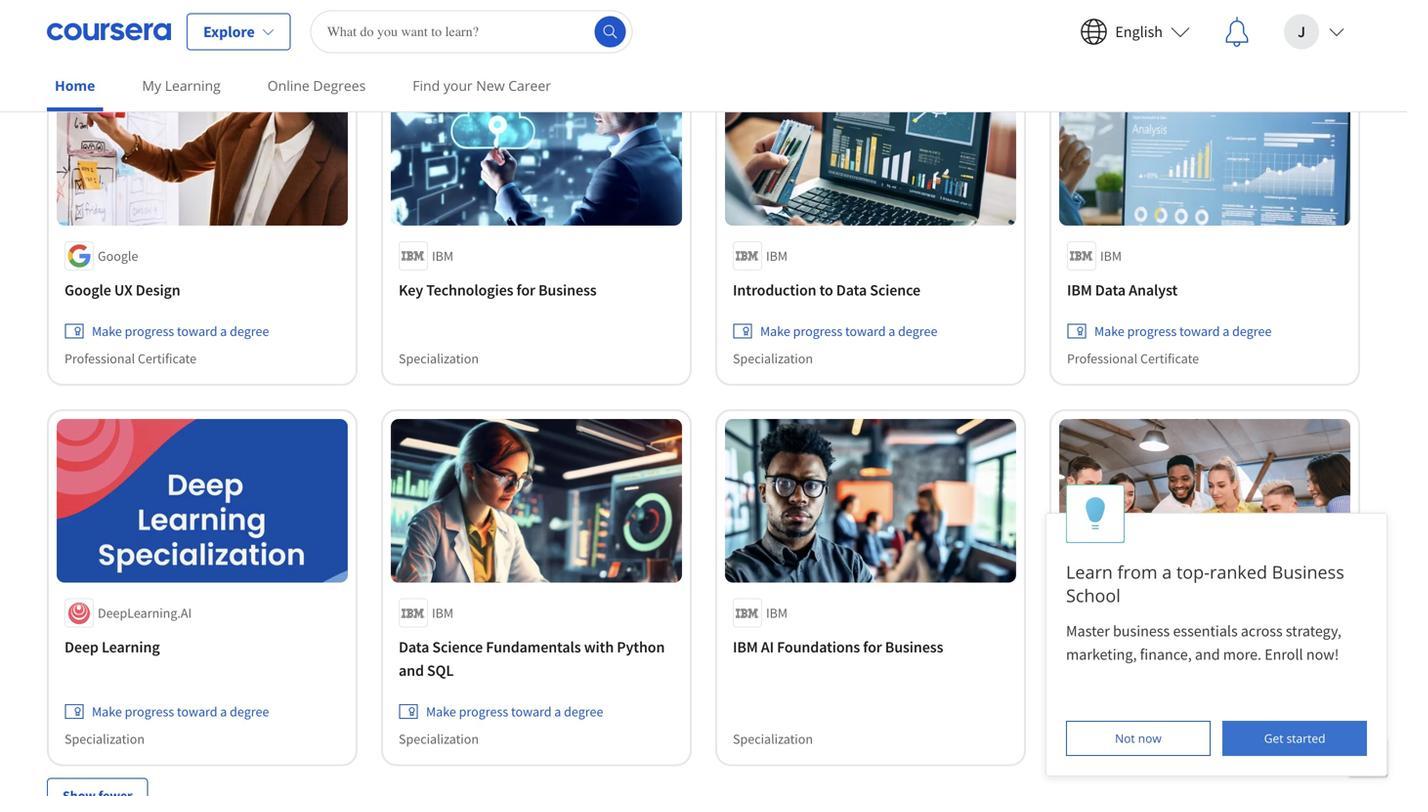 Task type: vqa. For each thing, say whether or not it's contained in the screenshot.
topmost "new"
no



Task type: describe. For each thing, give the bounding box(es) containing it.
online degrees
[[268, 76, 366, 95]]

help center image
[[1357, 746, 1380, 769]]

master business essentials across strategy, marketing, finance, and more. enroll now!
[[1067, 622, 1345, 665]]

make progress toward a degree for learning
[[92, 703, 269, 721]]

2 horizontal spatial data
[[1096, 280, 1126, 300]]

1 horizontal spatial and
[[1150, 638, 1175, 657]]

1 horizontal spatial for
[[864, 638, 882, 657]]

foundations
[[777, 638, 860, 657]]

0 vertical spatial science
[[870, 280, 921, 300]]

progress for science
[[459, 703, 509, 721]]

toward for to
[[846, 322, 886, 340]]

ibm for introduction to data science
[[766, 247, 788, 265]]

learn from a top-ranked business school
[[1067, 561, 1345, 608]]

ibm for key technologies for business
[[432, 247, 454, 265]]

explore button
[[187, 13, 291, 50]]

and inside data science fundamentals with python and sql
[[399, 661, 424, 681]]

ibm for ibm ai foundations for business
[[766, 605, 788, 622]]

not now button
[[1067, 721, 1211, 757]]

more.
[[1224, 645, 1262, 665]]

from
[[1118, 561, 1158, 585]]

specialization for deep learning
[[65, 731, 145, 748]]

make for deep
[[92, 703, 122, 721]]

and inside master business essentials across strategy, marketing, finance, and more. enroll now!
[[1195, 645, 1221, 665]]

your
[[444, 76, 473, 95]]

a down deep learning link
[[220, 703, 227, 721]]

find your new career
[[413, 76, 551, 95]]

online
[[268, 76, 310, 95]]

specialization for introduction to data science
[[733, 350, 813, 367]]

english button
[[1065, 0, 1206, 63]]

now
[[1139, 731, 1162, 747]]

fundamentals
[[486, 638, 581, 657]]

degree for deep learning
[[230, 703, 269, 721]]

english
[[1116, 22, 1163, 42]]

certificate for google ux design
[[138, 350, 197, 367]]

google for google ux design
[[65, 280, 111, 300]]

make progress toward a degree for to
[[761, 322, 938, 340]]

ibm for data science fundamentals with python and sql
[[432, 605, 454, 622]]

learning for deep learning
[[102, 638, 160, 657]]

alice element
[[1046, 485, 1388, 777]]

deep learning
[[65, 638, 160, 657]]

my learning link
[[134, 64, 229, 108]]

engineering
[[1241, 638, 1321, 657]]

deep
[[65, 638, 99, 657]]

get started link
[[1223, 721, 1368, 757]]

specialization down key
[[399, 350, 479, 367]]

lightbulb tip image
[[1085, 497, 1106, 531]]

marketing,
[[1067, 645, 1137, 665]]

explore
[[203, 22, 255, 42]]

ai
[[761, 638, 774, 657]]

ux
[[114, 280, 133, 300]]

2 vertical spatial business
[[885, 638, 944, 657]]

j button
[[1269, 0, 1361, 63]]

ibm devops and software engineering
[[1068, 638, 1321, 657]]

1 horizontal spatial data
[[837, 280, 867, 300]]

What do you want to learn? text field
[[311, 10, 633, 53]]

ibm ai foundations for business link
[[733, 636, 1009, 659]]

online degrees link
[[260, 64, 374, 108]]

python
[[617, 638, 665, 657]]

make progress toward a degree for ux
[[92, 322, 269, 340]]

master
[[1067, 622, 1110, 641]]

toward for learning
[[177, 703, 218, 721]]

home link
[[47, 64, 103, 111]]

ibm inside ibm devops and software engineering link
[[1068, 638, 1093, 657]]

data inside data science fundamentals with python and sql
[[399, 638, 429, 657]]

0 vertical spatial for
[[517, 280, 536, 300]]

degrees
[[313, 76, 366, 95]]

a for analyst
[[1223, 322, 1230, 340]]

not now
[[1116, 731, 1162, 747]]

finance,
[[1140, 645, 1192, 665]]

enroll
[[1265, 645, 1304, 665]]

make progress toward a degree for data
[[1095, 322, 1272, 340]]

software
[[1178, 638, 1238, 657]]

toward for science
[[511, 703, 552, 721]]

google ux design link
[[65, 278, 340, 302]]

career
[[509, 76, 551, 95]]

j
[[1298, 22, 1306, 42]]

ibm inside ibm ai foundations for business link
[[733, 638, 758, 657]]

home
[[55, 76, 95, 95]]

my
[[142, 76, 161, 95]]

coursera image
[[47, 16, 171, 47]]

now!
[[1307, 645, 1340, 665]]

introduction to data science
[[733, 280, 921, 300]]



Task type: locate. For each thing, give the bounding box(es) containing it.
0 horizontal spatial data
[[399, 638, 429, 657]]

learning right my
[[165, 76, 221, 95]]

make progress toward a degree down deep learning link
[[92, 703, 269, 721]]

professional certificate for analyst
[[1068, 350, 1200, 367]]

specialization down sql
[[399, 731, 479, 748]]

degree down deep learning link
[[230, 703, 269, 721]]

make for introduction
[[761, 322, 791, 340]]

school
[[1067, 584, 1121, 608]]

not
[[1116, 731, 1136, 747]]

data left analyst
[[1096, 280, 1126, 300]]

data science fundamentals with python and sql
[[399, 638, 665, 681]]

data up sql
[[399, 638, 429, 657]]

progress for to
[[793, 322, 843, 340]]

make down the google ux design
[[92, 322, 122, 340]]

google ux design
[[65, 280, 181, 300]]

professional for google
[[65, 350, 135, 367]]

my learning
[[142, 76, 221, 95]]

learn
[[1067, 561, 1113, 585]]

specialization down 'ai'
[[733, 731, 813, 748]]

certificate right not
[[1141, 731, 1200, 748]]

data science fundamentals with python and sql link
[[399, 636, 675, 683]]

degree down ibm data analyst link
[[1233, 322, 1272, 340]]

progress
[[125, 322, 174, 340], [793, 322, 843, 340], [1128, 322, 1177, 340], [125, 703, 174, 721], [459, 703, 509, 721]]

key technologies for business
[[399, 280, 597, 300]]

key technologies for business link
[[399, 278, 675, 302]]

with
[[584, 638, 614, 657]]

business
[[1113, 622, 1170, 641]]

specialization down introduction
[[733, 350, 813, 367]]

and left sql
[[399, 661, 424, 681]]

professional certificate down marketing,
[[1068, 731, 1200, 748]]

data right to
[[837, 280, 867, 300]]

make progress toward a degree
[[92, 322, 269, 340], [761, 322, 938, 340], [1095, 322, 1272, 340], [92, 703, 269, 721], [426, 703, 604, 721]]

analyst
[[1129, 280, 1178, 300]]

google for google
[[98, 247, 138, 265]]

professional for ibm
[[1068, 350, 1138, 367]]

a for design
[[220, 322, 227, 340]]

get
[[1265, 731, 1284, 747]]

toward
[[177, 322, 218, 340], [846, 322, 886, 340], [1180, 322, 1221, 340], [177, 703, 218, 721], [511, 703, 552, 721]]

business inside the learn from a top-ranked business school
[[1272, 561, 1345, 585]]

make progress toward a degree for science
[[426, 703, 604, 721]]

ibm
[[432, 247, 454, 265], [766, 247, 788, 265], [1101, 247, 1122, 265], [1068, 280, 1093, 300], [432, 605, 454, 622], [766, 605, 788, 622], [1101, 605, 1122, 622], [733, 638, 758, 657], [1068, 638, 1093, 657]]

certificate
[[138, 350, 197, 367], [1141, 350, 1200, 367], [1141, 731, 1200, 748]]

business up strategy,
[[1272, 561, 1345, 585]]

get started
[[1265, 731, 1326, 747]]

a
[[220, 322, 227, 340], [889, 322, 896, 340], [1223, 322, 1230, 340], [1163, 561, 1172, 585], [220, 703, 227, 721], [555, 703, 561, 721]]

a down data science fundamentals with python and sql link
[[555, 703, 561, 721]]

introduction
[[733, 280, 817, 300]]

0 horizontal spatial business
[[539, 280, 597, 300]]

toward down data science fundamentals with python and sql
[[511, 703, 552, 721]]

degree down with
[[564, 703, 604, 721]]

certificate down design
[[138, 350, 197, 367]]

a down introduction to data science link
[[889, 322, 896, 340]]

make progress toward a degree down introduction to data science link
[[761, 322, 938, 340]]

degree for google ux design
[[230, 322, 269, 340]]

professional certificate
[[65, 350, 197, 367], [1068, 350, 1200, 367], [1068, 731, 1200, 748]]

certificate down analyst
[[1141, 350, 1200, 367]]

a left top-
[[1163, 561, 1172, 585]]

devops
[[1096, 638, 1147, 657]]

specialization down deep learning
[[65, 731, 145, 748]]

0 horizontal spatial science
[[432, 638, 483, 657]]

make progress toward a degree down data science fundamentals with python and sql
[[426, 703, 604, 721]]

strategy,
[[1286, 622, 1342, 641]]

progress down analyst
[[1128, 322, 1177, 340]]

1 horizontal spatial business
[[885, 638, 944, 657]]

progress for learning
[[125, 703, 174, 721]]

degree for data science fundamentals with python and sql
[[564, 703, 604, 721]]

key
[[399, 280, 423, 300]]

1 vertical spatial learning
[[102, 638, 160, 657]]

1 vertical spatial business
[[1272, 561, 1345, 585]]

ibm up technologies
[[432, 247, 454, 265]]

a inside the learn from a top-ranked business school
[[1163, 561, 1172, 585]]

specialization for data science fundamentals with python and sql
[[399, 731, 479, 748]]

ibm data analyst link
[[1068, 278, 1343, 302]]

science up sql
[[432, 638, 483, 657]]

ibm inside ibm data analyst link
[[1068, 280, 1093, 300]]

make down the ibm data analyst
[[1095, 322, 1125, 340]]

learning for my learning
[[165, 76, 221, 95]]

2 horizontal spatial business
[[1272, 561, 1345, 585]]

toward down deep learning link
[[177, 703, 218, 721]]

professional certificate down ux
[[65, 350, 197, 367]]

ibm up 'ai'
[[766, 605, 788, 622]]

learning
[[165, 76, 221, 95], [102, 638, 160, 657]]

None search field
[[311, 10, 633, 53]]

for right technologies
[[517, 280, 536, 300]]

ibm up introduction
[[766, 247, 788, 265]]

ibm for ibm data analyst
[[1101, 247, 1122, 265]]

find your new career link
[[405, 64, 559, 108]]

google left ux
[[65, 280, 111, 300]]

find
[[413, 76, 440, 95]]

essentials
[[1174, 622, 1238, 641]]

to
[[820, 280, 834, 300]]

make progress toward a degree down "google ux design" link
[[92, 322, 269, 340]]

business right foundations
[[885, 638, 944, 657]]

a for data
[[889, 322, 896, 340]]

0 vertical spatial learning
[[165, 76, 221, 95]]

design
[[136, 280, 181, 300]]

degree
[[230, 322, 269, 340], [899, 322, 938, 340], [1233, 322, 1272, 340], [230, 703, 269, 721], [564, 703, 604, 721]]

google up the google ux design
[[98, 247, 138, 265]]

science right to
[[870, 280, 921, 300]]

0 vertical spatial business
[[539, 280, 597, 300]]

toward down "google ux design" link
[[177, 322, 218, 340]]

progress down data science fundamentals with python and sql
[[459, 703, 509, 721]]

certificate for ibm data analyst
[[1141, 350, 1200, 367]]

0 vertical spatial google
[[98, 247, 138, 265]]

and
[[1150, 638, 1175, 657], [1195, 645, 1221, 665], [399, 661, 424, 681]]

progress down deep learning
[[125, 703, 174, 721]]

toward down ibm data analyst link
[[1180, 322, 1221, 340]]

make
[[92, 322, 122, 340], [761, 322, 791, 340], [1095, 322, 1125, 340], [92, 703, 122, 721], [426, 703, 456, 721]]

for right foundations
[[864, 638, 882, 657]]

deep learning link
[[65, 636, 340, 659]]

make down sql
[[426, 703, 456, 721]]

2 horizontal spatial and
[[1195, 645, 1221, 665]]

business
[[539, 280, 597, 300], [1272, 561, 1345, 585], [885, 638, 944, 657]]

ibm left 'ai'
[[733, 638, 758, 657]]

a for fundamentals
[[555, 703, 561, 721]]

science inside data science fundamentals with python and sql
[[432, 638, 483, 657]]

technologies
[[426, 280, 514, 300]]

make for google
[[92, 322, 122, 340]]

ibm up sql
[[432, 605, 454, 622]]

a down ibm data analyst link
[[1223, 322, 1230, 340]]

ibm up devops
[[1101, 605, 1122, 622]]

and right devops
[[1150, 638, 1175, 657]]

professional certificate for design
[[65, 350, 197, 367]]

data
[[837, 280, 867, 300], [1096, 280, 1126, 300], [399, 638, 429, 657]]

professional down the ibm data analyst
[[1068, 350, 1138, 367]]

sql
[[427, 661, 454, 681]]

across
[[1241, 622, 1283, 641]]

professional certificate down the ibm data analyst
[[1068, 350, 1200, 367]]

specialization
[[399, 350, 479, 367], [733, 350, 813, 367], [65, 731, 145, 748], [399, 731, 479, 748], [733, 731, 813, 748]]

1 horizontal spatial science
[[870, 280, 921, 300]]

ibm left devops
[[1068, 638, 1093, 657]]

degree down introduction to data science link
[[899, 322, 938, 340]]

0 horizontal spatial learning
[[102, 638, 160, 657]]

1 horizontal spatial learning
[[165, 76, 221, 95]]

toward down introduction to data science link
[[846, 322, 886, 340]]

toward for ux
[[177, 322, 218, 340]]

started
[[1287, 731, 1326, 747]]

make progress toward a degree down ibm data analyst link
[[1095, 322, 1272, 340]]

for
[[517, 280, 536, 300], [864, 638, 882, 657]]

business right technologies
[[539, 280, 597, 300]]

make for ibm
[[1095, 322, 1125, 340]]

toward for data
[[1180, 322, 1221, 340]]

ibm data analyst
[[1068, 280, 1178, 300]]

ibm up the ibm data analyst
[[1101, 247, 1122, 265]]

degree for ibm data analyst
[[1233, 322, 1272, 340]]

progress for data
[[1128, 322, 1177, 340]]

1 vertical spatial google
[[65, 280, 111, 300]]

learning down deeplearning.ai
[[102, 638, 160, 657]]

deeplearning.ai
[[98, 605, 192, 622]]

degree for introduction to data science
[[899, 322, 938, 340]]

ibm for ibm devops and software engineering
[[1101, 605, 1122, 622]]

and down the essentials
[[1195, 645, 1221, 665]]

ibm ai foundations for business
[[733, 638, 944, 657]]

professional down the google ux design
[[65, 350, 135, 367]]

ibm devops and software engineering link
[[1068, 636, 1343, 659]]

professional left now
[[1068, 731, 1138, 748]]

ranked
[[1210, 561, 1268, 585]]

make down deep learning
[[92, 703, 122, 721]]

make down introduction
[[761, 322, 791, 340]]

progress down to
[[793, 322, 843, 340]]

introduction to data science link
[[733, 278, 1009, 302]]

1 vertical spatial science
[[432, 638, 483, 657]]

science
[[870, 280, 921, 300], [432, 638, 483, 657]]

top-
[[1177, 561, 1210, 585]]

progress down design
[[125, 322, 174, 340]]

a down "google ux design" link
[[220, 322, 227, 340]]

1 vertical spatial for
[[864, 638, 882, 657]]

progress for ux
[[125, 322, 174, 340]]

degree down "google ux design" link
[[230, 322, 269, 340]]

ibm left analyst
[[1068, 280, 1093, 300]]

new
[[476, 76, 505, 95]]

0 horizontal spatial for
[[517, 280, 536, 300]]

google
[[98, 247, 138, 265], [65, 280, 111, 300]]

make for data
[[426, 703, 456, 721]]

professional
[[65, 350, 135, 367], [1068, 350, 1138, 367], [1068, 731, 1138, 748]]

0 horizontal spatial and
[[399, 661, 424, 681]]



